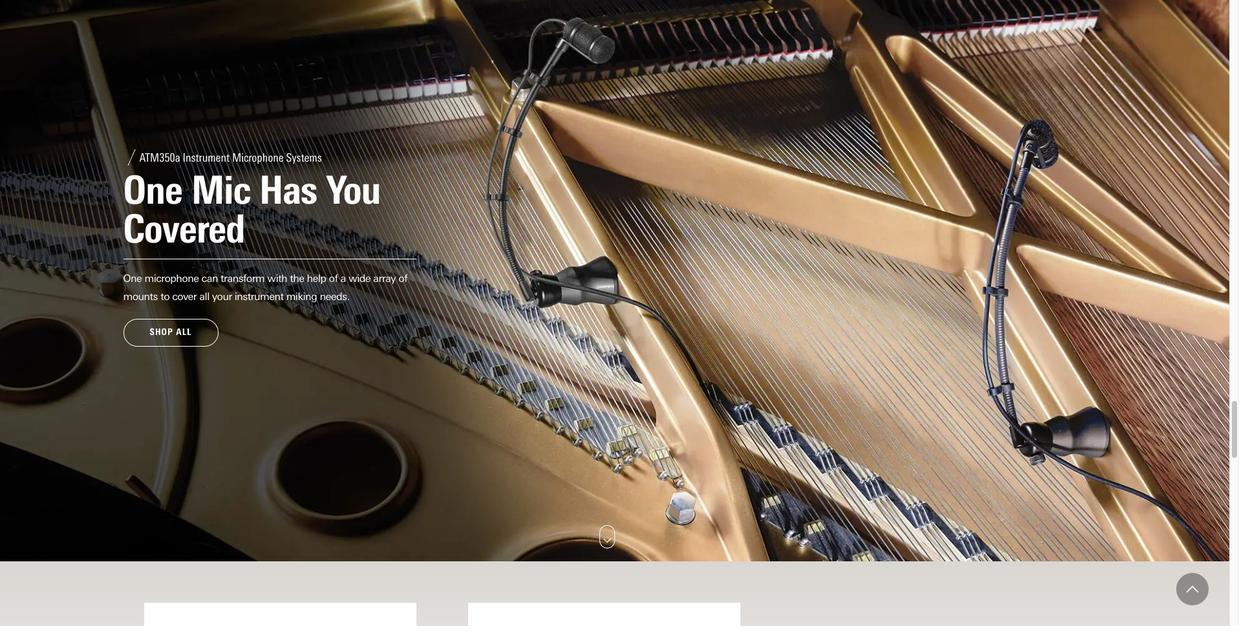 Task type: vqa. For each thing, say whether or not it's contained in the screenshot.
All
yes



Task type: describe. For each thing, give the bounding box(es) containing it.
array
[[373, 273, 396, 285]]

needs.
[[320, 291, 350, 303]]

wide
[[349, 273, 371, 285]]

1 of from the left
[[329, 273, 338, 285]]

miking
[[286, 291, 317, 303]]

arrow up image
[[1187, 584, 1199, 595]]

your
[[212, 291, 232, 303]]

one microphone can transform with the help of a wide array of mounts to cover all your instrument miking needs.
[[123, 273, 408, 303]]

shop all link
[[123, 319, 218, 347]]

with
[[267, 273, 287, 285]]

shop all
[[150, 327, 192, 338]]

can
[[202, 273, 218, 285]]

atm350pl microphone on piano image
[[0, 0, 1230, 561]]



Task type: locate. For each thing, give the bounding box(es) containing it.
shop all button
[[123, 319, 218, 347]]

of right array
[[399, 273, 408, 285]]

0 horizontal spatial of
[[329, 273, 338, 285]]

of
[[329, 273, 338, 285], [399, 273, 408, 285]]

the
[[290, 273, 304, 285]]

mounts
[[123, 291, 158, 303]]

microphone
[[145, 273, 199, 285]]

all
[[176, 327, 192, 338]]

instrument
[[235, 291, 284, 303]]

to
[[161, 291, 170, 303]]

transform
[[221, 273, 265, 285]]

shop
[[150, 327, 173, 338]]

a
[[341, 273, 346, 285]]

one
[[123, 273, 142, 285]]

cover
[[172, 291, 197, 303]]

2 of from the left
[[399, 273, 408, 285]]

help
[[307, 273, 326, 285]]

all
[[199, 291, 209, 303]]

of left a at the top
[[329, 273, 338, 285]]

1 horizontal spatial of
[[399, 273, 408, 285]]



